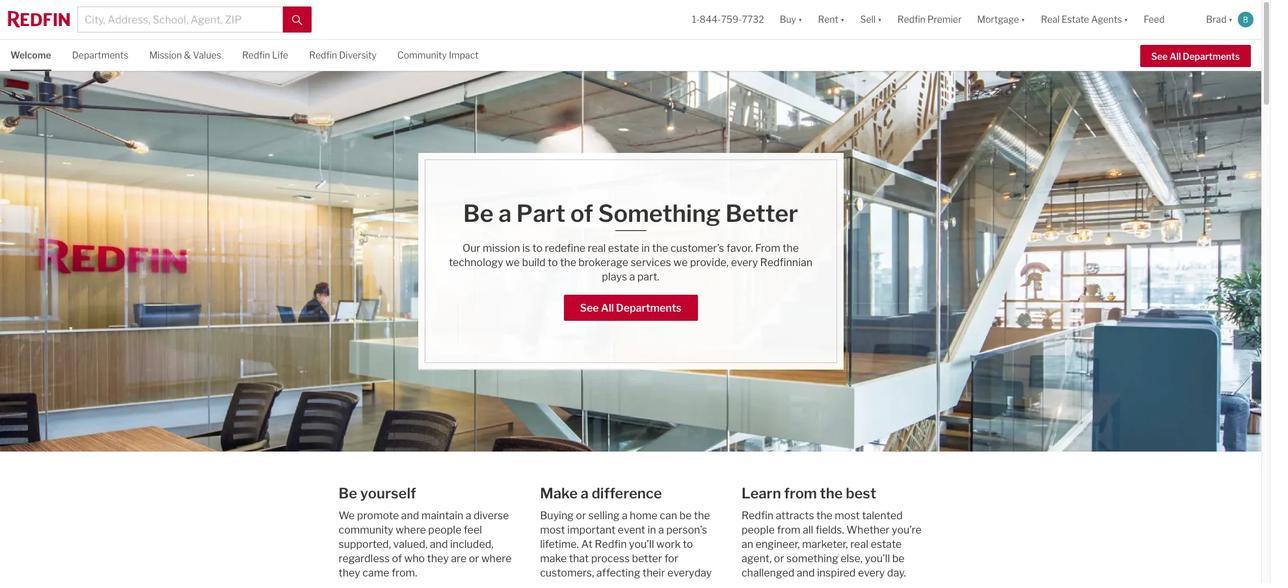 Task type: vqa. For each thing, say whether or not it's contained in the screenshot.
THE MORE
no



Task type: locate. For each thing, give the bounding box(es) containing it.
1 vertical spatial be
[[893, 552, 905, 565]]

you'll inside the redfin attracts the most talented people from all fields. whether you're an engineer, marketer, real estate agent, or something else, you'll be challenged and inspired every day.
[[865, 552, 890, 565]]

or
[[576, 509, 586, 522], [469, 552, 479, 565], [774, 552, 784, 565]]

1 horizontal spatial most
[[835, 509, 860, 522]]

1 horizontal spatial see all departments
[[1152, 51, 1240, 62]]

1 vertical spatial see
[[580, 302, 599, 314]]

well-
[[655, 581, 678, 583]]

mission & values
[[149, 49, 221, 61]]

estate down whether at the bottom right
[[871, 538, 902, 550]]

to right "is"
[[533, 242, 543, 254]]

1 vertical spatial you'll
[[865, 552, 890, 565]]

real
[[588, 242, 606, 254], [851, 538, 869, 550]]

1 vertical spatial in
[[648, 524, 656, 536]]

make
[[540, 552, 567, 565]]

3 ▾ from the left
[[878, 14, 882, 25]]

where up valued,
[[396, 524, 426, 536]]

1 vertical spatial from
[[777, 524, 801, 536]]

0 horizontal spatial you'll
[[629, 538, 654, 550]]

1 horizontal spatial every
[[858, 567, 885, 579]]

favor.
[[727, 242, 753, 254]]

all
[[1170, 51, 1181, 62], [601, 302, 614, 314]]

0 vertical spatial in
[[642, 242, 650, 254]]

for
[[665, 552, 679, 565]]

the left best
[[820, 485, 843, 502]]

be for be a part of something better
[[463, 199, 494, 228]]

learn from the best
[[742, 485, 877, 502]]

estate
[[608, 242, 639, 254], [871, 538, 902, 550]]

a up feel
[[466, 509, 471, 522]]

and inside the redfin attracts the most talented people from all fields. whether you're an engineer, marketer, real estate agent, or something else, you'll be challenged and inspired every day.
[[797, 567, 815, 579]]

in
[[642, 242, 650, 254], [648, 524, 656, 536]]

0 vertical spatial every
[[731, 256, 758, 269]]

most down buying
[[540, 524, 565, 536]]

of
[[570, 199, 593, 228], [392, 552, 402, 565]]

every down favor. in the top of the page
[[731, 256, 758, 269]]

redfin left life
[[242, 49, 270, 61]]

most
[[835, 509, 860, 522], [540, 524, 565, 536]]

redfin for redfin premier
[[898, 14, 926, 25]]

a up mission
[[499, 199, 512, 228]]

process
[[591, 552, 630, 565]]

brad
[[1207, 14, 1227, 25]]

1 horizontal spatial be
[[893, 552, 905, 565]]

we
[[339, 509, 355, 522]]

redfinnian
[[760, 256, 813, 269]]

being.
[[678, 581, 708, 583]]

5 ▾ from the left
[[1124, 14, 1129, 25]]

sell ▾
[[860, 14, 882, 25]]

see all departments down brad
[[1152, 51, 1240, 62]]

at
[[581, 538, 593, 550]]

life
[[272, 49, 288, 61]]

▾ right sell
[[878, 14, 882, 25]]

see all departments down plays
[[580, 302, 682, 314]]

1 vertical spatial estate
[[871, 538, 902, 550]]

buy ▾ button
[[772, 0, 810, 39]]

departments for the rightmost see all departments button
[[1183, 51, 1240, 62]]

or down "included,"
[[469, 552, 479, 565]]

be
[[680, 509, 692, 522], [893, 552, 905, 565]]

and down the something
[[797, 567, 815, 579]]

they down regardless
[[339, 567, 360, 579]]

1 vertical spatial be
[[339, 485, 357, 502]]

1 horizontal spatial real
[[851, 538, 869, 550]]

part.
[[637, 271, 660, 283]]

you'll up the day.
[[865, 552, 890, 565]]

in up services at top
[[642, 242, 650, 254]]

be up we
[[339, 485, 357, 502]]

0 horizontal spatial people
[[428, 524, 462, 536]]

financial
[[612, 581, 653, 583]]

1 vertical spatial of
[[392, 552, 402, 565]]

provide,
[[690, 256, 729, 269]]

▾ for sell ▾
[[878, 14, 882, 25]]

redfin for redfin diversity
[[309, 49, 337, 61]]

redfin inside button
[[898, 14, 926, 25]]

▾ right agents on the top right of the page
[[1124, 14, 1129, 25]]

1 horizontal spatial estate
[[871, 538, 902, 550]]

a down can
[[659, 524, 664, 536]]

and down affecting
[[592, 581, 610, 583]]

people inside the we promote and maintain a diverse community where people feel supported, valued, and included, regardless of who they are or where they came from.
[[428, 524, 462, 536]]

1 horizontal spatial see
[[1152, 51, 1168, 62]]

or down engineer,
[[774, 552, 784, 565]]

redfin left premier
[[898, 14, 926, 25]]

0 vertical spatial be
[[463, 199, 494, 228]]

people inside the redfin attracts the most talented people from all fields. whether you're an engineer, marketer, real estate agent, or something else, you'll be challenged and inspired every day.
[[742, 524, 775, 536]]

from
[[755, 242, 781, 254]]

real up brokerage
[[588, 242, 606, 254]]

to down person's
[[683, 538, 693, 550]]

attracts
[[776, 509, 814, 522]]

every
[[731, 256, 758, 269], [858, 567, 885, 579]]

1 vertical spatial where
[[481, 552, 512, 565]]

every inside the redfin attracts the most talented people from all fields. whether you're an engineer, marketer, real estate agent, or something else, you'll be challenged and inspired every day.
[[858, 567, 885, 579]]

see all departments button down plays
[[564, 295, 698, 321]]

a left the part.
[[630, 271, 635, 283]]

1-
[[692, 14, 700, 25]]

you'll
[[629, 538, 654, 550], [865, 552, 890, 565]]

1 horizontal spatial see all departments button
[[1140, 45, 1251, 67]]

▾ right buy
[[798, 14, 803, 25]]

we down mission
[[506, 256, 520, 269]]

0 horizontal spatial see all departments
[[580, 302, 682, 314]]

1 horizontal spatial all
[[1170, 51, 1181, 62]]

marketer,
[[802, 538, 848, 550]]

they left the are
[[427, 552, 449, 565]]

1 vertical spatial see all departments
[[580, 302, 682, 314]]

4 ▾ from the left
[[1021, 14, 1026, 25]]

a
[[499, 199, 512, 228], [630, 271, 635, 283], [581, 485, 589, 502], [466, 509, 471, 522], [622, 509, 628, 522], [659, 524, 664, 536]]

departments
[[72, 49, 128, 61], [1183, 51, 1240, 62], [616, 302, 682, 314]]

0 horizontal spatial they
[[339, 567, 360, 579]]

see down feed in the right top of the page
[[1152, 51, 1168, 62]]

every down else,
[[858, 567, 885, 579]]

▾ for rent ▾
[[841, 14, 845, 25]]

redfin premier
[[898, 14, 962, 25]]

learn
[[742, 485, 781, 502]]

mission
[[483, 242, 520, 254]]

is
[[523, 242, 530, 254]]

or up important
[[576, 509, 586, 522]]

1 ▾ from the left
[[798, 14, 803, 25]]

0 vertical spatial estate
[[608, 242, 639, 254]]

2 horizontal spatial or
[[774, 552, 784, 565]]

most inside the redfin attracts the most talented people from all fields. whether you're an engineer, marketer, real estate agent, or something else, you'll be challenged and inspired every day.
[[835, 509, 860, 522]]

0 vertical spatial to
[[533, 242, 543, 254]]

estate up brokerage
[[608, 242, 639, 254]]

0 horizontal spatial we
[[506, 256, 520, 269]]

0 vertical spatial you'll
[[629, 538, 654, 550]]

0 horizontal spatial see all departments button
[[564, 295, 698, 321]]

and
[[401, 509, 419, 522], [430, 538, 448, 550], [797, 567, 815, 579], [592, 581, 610, 583]]

see all departments button
[[1140, 45, 1251, 67], [564, 295, 698, 321]]

0 vertical spatial real
[[588, 242, 606, 254]]

2 vertical spatial to
[[683, 538, 693, 550]]

redfin diversity link
[[309, 40, 377, 69]]

real up else,
[[851, 538, 869, 550]]

included,
[[450, 538, 494, 550]]

0 horizontal spatial or
[[469, 552, 479, 565]]

redfin down learn
[[742, 509, 774, 522]]

▾ right rent
[[841, 14, 845, 25]]

yourself
[[360, 485, 416, 502]]

be up our
[[463, 199, 494, 228]]

see
[[1152, 51, 1168, 62], [580, 302, 599, 314]]

you'll inside buying or selling a home can be the most important event in a person's lifetime. at redfin you'll work to make that process better for customers, affecting their everyday happiness and financial well-being.
[[629, 538, 654, 550]]

most up fields.
[[835, 509, 860, 522]]

0 vertical spatial where
[[396, 524, 426, 536]]

see for bottommost see all departments button
[[580, 302, 599, 314]]

a inside our mission is to redefine real estate in the customer's favor. from the technology we build to the brokerage services we provide, every redfinnian plays a part.
[[630, 271, 635, 283]]

sell
[[860, 14, 876, 25]]

submit search image
[[292, 15, 303, 25]]

promote
[[357, 509, 399, 522]]

▾ inside dropdown button
[[1124, 14, 1129, 25]]

make a difference
[[540, 485, 662, 502]]

redfin for redfin life
[[242, 49, 270, 61]]

see all departments button down brad
[[1140, 45, 1251, 67]]

engineer,
[[756, 538, 800, 550]]

1 we from the left
[[506, 256, 520, 269]]

0 vertical spatial most
[[835, 509, 860, 522]]

the up redfinnian
[[783, 242, 799, 254]]

plays
[[602, 271, 627, 283]]

1 vertical spatial all
[[601, 302, 614, 314]]

from up attracts
[[784, 485, 817, 502]]

0 vertical spatial all
[[1170, 51, 1181, 62]]

0 horizontal spatial estate
[[608, 242, 639, 254]]

you'll up better
[[629, 538, 654, 550]]

1 horizontal spatial we
[[674, 256, 688, 269]]

welcome link
[[10, 40, 51, 69]]

in down the home
[[648, 524, 656, 536]]

or inside the we promote and maintain a diverse community where people feel supported, valued, and included, regardless of who they are or where they came from.
[[469, 552, 479, 565]]

we
[[506, 256, 520, 269], [674, 256, 688, 269]]

better
[[726, 199, 798, 228]]

0 vertical spatial be
[[680, 509, 692, 522]]

redfin left "diversity"
[[309, 49, 337, 61]]

▾ right mortgage
[[1021, 14, 1026, 25]]

people up an
[[742, 524, 775, 536]]

regardless
[[339, 552, 390, 565]]

welcome
[[10, 49, 51, 61]]

0 horizontal spatial of
[[392, 552, 402, 565]]

1 horizontal spatial departments
[[616, 302, 682, 314]]

better
[[632, 552, 662, 565]]

2 horizontal spatial departments
[[1183, 51, 1240, 62]]

0 horizontal spatial be
[[680, 509, 692, 522]]

lifetime.
[[540, 538, 579, 550]]

redfin inside the redfin attracts the most talented people from all fields. whether you're an engineer, marketer, real estate agent, or something else, you'll be challenged and inspired every day.
[[742, 509, 774, 522]]

estate inside our mission is to redefine real estate in the customer's favor. from the technology we build to the brokerage services we provide, every redfinnian plays a part.
[[608, 242, 639, 254]]

0 vertical spatial see all departments button
[[1140, 45, 1251, 67]]

feel
[[464, 524, 482, 536]]

who
[[404, 552, 425, 565]]

be inside buying or selling a home can be the most important event in a person's lifetime. at redfin you'll work to make that process better for customers, affecting their everyday happiness and financial well-being.
[[680, 509, 692, 522]]

1 horizontal spatial you'll
[[865, 552, 890, 565]]

where down "included,"
[[481, 552, 512, 565]]

of up the redefine
[[570, 199, 593, 228]]

6 ▾ from the left
[[1229, 14, 1233, 25]]

real inside the redfin attracts the most talented people from all fields. whether you're an engineer, marketer, real estate agent, or something else, you'll be challenged and inspired every day.
[[851, 538, 869, 550]]

0 horizontal spatial be
[[339, 485, 357, 502]]

the
[[652, 242, 669, 254], [783, 242, 799, 254], [560, 256, 576, 269], [820, 485, 843, 502], [694, 509, 710, 522], [817, 509, 833, 522]]

1-844-759-7732
[[692, 14, 764, 25]]

1 horizontal spatial people
[[742, 524, 775, 536]]

0 vertical spatial from
[[784, 485, 817, 502]]

1 horizontal spatial of
[[570, 199, 593, 228]]

▾
[[798, 14, 803, 25], [841, 14, 845, 25], [878, 14, 882, 25], [1021, 14, 1026, 25], [1124, 14, 1129, 25], [1229, 14, 1233, 25]]

or inside the redfin attracts the most talented people from all fields. whether you're an engineer, marketer, real estate agent, or something else, you'll be challenged and inspired every day.
[[774, 552, 784, 565]]

1 horizontal spatial be
[[463, 199, 494, 228]]

1 vertical spatial every
[[858, 567, 885, 579]]

1 horizontal spatial where
[[481, 552, 512, 565]]

redfin up process
[[595, 538, 627, 550]]

be for be yourself
[[339, 485, 357, 502]]

1 people from the left
[[428, 524, 462, 536]]

see down brokerage
[[580, 302, 599, 314]]

of up from.
[[392, 552, 402, 565]]

an
[[742, 538, 753, 550]]

redfin
[[898, 14, 926, 25], [242, 49, 270, 61], [309, 49, 337, 61], [742, 509, 774, 522], [595, 538, 627, 550]]

&
[[184, 49, 191, 61]]

we down customer's at right top
[[674, 256, 688, 269]]

redfin for redfin attracts the most talented people from all fields. whether you're an engineer, marketer, real estate agent, or something else, you'll be challenged and inspired every day.
[[742, 509, 774, 522]]

be up the day.
[[893, 552, 905, 565]]

all down plays
[[601, 302, 614, 314]]

▾ right brad
[[1229, 14, 1233, 25]]

best
[[846, 485, 877, 502]]

the up person's
[[694, 509, 710, 522]]

▾ for brad ▾
[[1229, 14, 1233, 25]]

real
[[1041, 14, 1060, 25]]

people down maintain
[[428, 524, 462, 536]]

1 vertical spatial most
[[540, 524, 565, 536]]

build
[[522, 256, 546, 269]]

where
[[396, 524, 426, 536], [481, 552, 512, 565]]

0 horizontal spatial real
[[588, 242, 606, 254]]

1 horizontal spatial or
[[576, 509, 586, 522]]

2 horizontal spatial to
[[683, 538, 693, 550]]

and inside buying or selling a home can be the most important event in a person's lifetime. at redfin you'll work to make that process better for customers, affecting their everyday happiness and financial well-being.
[[592, 581, 610, 583]]

1 horizontal spatial they
[[427, 552, 449, 565]]

mission
[[149, 49, 182, 61]]

agent,
[[742, 552, 772, 565]]

that
[[569, 552, 589, 565]]

0 horizontal spatial see
[[580, 302, 599, 314]]

1 vertical spatial real
[[851, 538, 869, 550]]

▾ for mortgage ▾
[[1021, 14, 1026, 25]]

challenged
[[742, 567, 795, 579]]

2 people from the left
[[742, 524, 775, 536]]

we promote and maintain a diverse community where people feel supported, valued, and included, regardless of who they are or where they came from.
[[339, 509, 512, 579]]

the up fields.
[[817, 509, 833, 522]]

from down attracts
[[777, 524, 801, 536]]

1 vertical spatial to
[[548, 256, 558, 269]]

to down the redefine
[[548, 256, 558, 269]]

be up person's
[[680, 509, 692, 522]]

0 horizontal spatial most
[[540, 524, 565, 536]]

buying
[[540, 509, 574, 522]]

0 horizontal spatial every
[[731, 256, 758, 269]]

all down feed button on the right of the page
[[1170, 51, 1181, 62]]

to
[[533, 242, 543, 254], [548, 256, 558, 269], [683, 538, 693, 550]]

▾ for buy ▾
[[798, 14, 803, 25]]

real estate agents ▾ link
[[1041, 0, 1129, 39]]

2 ▾ from the left
[[841, 14, 845, 25]]

0 vertical spatial see
[[1152, 51, 1168, 62]]

mortgage
[[978, 14, 1019, 25]]

see for the rightmost see all departments button
[[1152, 51, 1168, 62]]



Task type: describe. For each thing, give the bounding box(es) containing it.
everyday
[[668, 567, 712, 579]]

user photo image
[[1238, 12, 1254, 27]]

supported,
[[339, 538, 391, 550]]

part
[[517, 199, 566, 228]]

redefine
[[545, 242, 586, 254]]

from inside the redfin attracts the most talented people from all fields. whether you're an engineer, marketer, real estate agent, or something else, you'll be challenged and inspired every day.
[[777, 524, 801, 536]]

City, Address, School, Agent, ZIP search field
[[77, 7, 283, 33]]

estate
[[1062, 14, 1090, 25]]

redfin life
[[242, 49, 288, 61]]

community impact
[[397, 49, 479, 61]]

are
[[451, 552, 467, 565]]

1 vertical spatial they
[[339, 567, 360, 579]]

maintain
[[421, 509, 463, 522]]

work
[[657, 538, 681, 550]]

1 horizontal spatial to
[[548, 256, 558, 269]]

valued,
[[393, 538, 428, 550]]

redfin diversity
[[309, 49, 377, 61]]

buy ▾
[[780, 14, 803, 25]]

talented
[[862, 509, 903, 522]]

real estate agents ▾ button
[[1033, 0, 1136, 39]]

community impact link
[[397, 40, 479, 69]]

0 vertical spatial they
[[427, 552, 449, 565]]

estate inside the redfin attracts the most talented people from all fields. whether you're an engineer, marketer, real estate agent, or something else, you'll be challenged and inspired every day.
[[871, 538, 902, 550]]

1-844-759-7732 link
[[692, 14, 764, 25]]

home
[[630, 509, 658, 522]]

and up valued,
[[401, 509, 419, 522]]

mortgage ▾
[[978, 14, 1026, 25]]

to inside buying or selling a home can be the most important event in a person's lifetime. at redfin you'll work to make that process better for customers, affecting their everyday happiness and financial well-being.
[[683, 538, 693, 550]]

customer's
[[671, 242, 724, 254]]

difference
[[592, 485, 662, 502]]

day.
[[887, 567, 906, 579]]

0 horizontal spatial departments
[[72, 49, 128, 61]]

all
[[803, 524, 814, 536]]

0 horizontal spatial all
[[601, 302, 614, 314]]

in inside our mission is to redefine real estate in the customer's favor. from the technology we build to the brokerage services we provide, every redfinnian plays a part.
[[642, 242, 650, 254]]

brad ▾
[[1207, 14, 1233, 25]]

fields.
[[816, 524, 845, 536]]

the up services at top
[[652, 242, 669, 254]]

in inside buying or selling a home can be the most important event in a person's lifetime. at redfin you'll work to make that process better for customers, affecting their everyday happiness and financial well-being.
[[648, 524, 656, 536]]

make
[[540, 485, 578, 502]]

be inside the redfin attracts the most talented people from all fields. whether you're an engineer, marketer, real estate agent, or something else, you'll be challenged and inspired every day.
[[893, 552, 905, 565]]

impact
[[449, 49, 479, 61]]

happiness
[[540, 581, 590, 583]]

diverse
[[474, 509, 509, 522]]

a right make
[[581, 485, 589, 502]]

something
[[787, 552, 839, 565]]

the inside buying or selling a home can be the most important event in a person's lifetime. at redfin you'll work to make that process better for customers, affecting their everyday happiness and financial well-being.
[[694, 509, 710, 522]]

feed button
[[1136, 0, 1199, 39]]

agents
[[1092, 14, 1122, 25]]

their
[[643, 567, 665, 579]]

rent ▾ button
[[810, 0, 853, 39]]

every inside our mission is to redefine real estate in the customer's favor. from the technology we build to the brokerage services we provide, every redfinnian plays a part.
[[731, 256, 758, 269]]

can
[[660, 509, 677, 522]]

important
[[567, 524, 616, 536]]

affecting
[[597, 567, 641, 579]]

redfin inside buying or selling a home can be the most important event in a person's lifetime. at redfin you'll work to make that process better for customers, affecting their everyday happiness and financial well-being.
[[595, 538, 627, 550]]

brokerage
[[579, 256, 629, 269]]

and right valued,
[[430, 538, 448, 550]]

0 vertical spatial of
[[570, 199, 593, 228]]

came
[[363, 567, 389, 579]]

sell ▾ button
[[853, 0, 890, 39]]

a inside the we promote and maintain a diverse community where people feel supported, valued, and included, regardless of who they are or where they came from.
[[466, 509, 471, 522]]

of inside the we promote and maintain a diverse community where people feel supported, valued, and included, regardless of who they are or where they came from.
[[392, 552, 402, 565]]

759-
[[721, 14, 742, 25]]

technology
[[449, 256, 503, 269]]

most inside buying or selling a home can be the most important event in a person's lifetime. at redfin you'll work to make that process better for customers, affecting their everyday happiness and financial well-being.
[[540, 524, 565, 536]]

0 vertical spatial see all departments
[[1152, 51, 1240, 62]]

else,
[[841, 552, 863, 565]]

1 vertical spatial see all departments button
[[564, 295, 698, 321]]

event
[[618, 524, 645, 536]]

buy ▾ button
[[780, 0, 803, 39]]

diversity
[[339, 49, 377, 61]]

0 horizontal spatial where
[[396, 524, 426, 536]]

real inside our mission is to redefine real estate in the customer's favor. from the technology we build to the brokerage services we provide, every redfinnian plays a part.
[[588, 242, 606, 254]]

a up event
[[622, 509, 628, 522]]

the down the redefine
[[560, 256, 576, 269]]

mortgage ▾ button
[[978, 0, 1026, 39]]

be a part of something better
[[463, 199, 798, 228]]

premier
[[928, 14, 962, 25]]

departments link
[[72, 40, 128, 69]]

or inside buying or selling a home can be the most important event in a person's lifetime. at redfin you'll work to make that process better for customers, affecting their everyday happiness and financial well-being.
[[576, 509, 586, 522]]

person's
[[666, 524, 707, 536]]

buying or selling a home can be the most important event in a person's lifetime. at redfin you'll work to make that process better for customers, affecting their everyday happiness and financial well-being.
[[540, 509, 712, 583]]

redfin premier button
[[890, 0, 970, 39]]

something
[[598, 199, 721, 228]]

redfin life link
[[242, 40, 288, 69]]

you're
[[892, 524, 922, 536]]

the inside the redfin attracts the most talented people from all fields. whether you're an engineer, marketer, real estate agent, or something else, you'll be challenged and inspired every day.
[[817, 509, 833, 522]]

feed
[[1144, 14, 1165, 25]]

2 we from the left
[[674, 256, 688, 269]]

redfin attracts the most talented people from all fields. whether you're an engineer, marketer, real estate agent, or something else, you'll be challenged and inspired every day.
[[742, 509, 922, 579]]

844-
[[700, 14, 721, 25]]

community
[[339, 524, 394, 536]]

inspired
[[817, 567, 856, 579]]

rent ▾
[[818, 14, 845, 25]]

departments for bottommost see all departments button
[[616, 302, 682, 314]]

community
[[397, 49, 447, 61]]

our mission is to redefine real estate in the customer's favor. from the technology we build to the brokerage services we provide, every redfinnian plays a part.
[[449, 242, 813, 283]]

selling
[[589, 509, 620, 522]]

0 horizontal spatial to
[[533, 242, 543, 254]]



